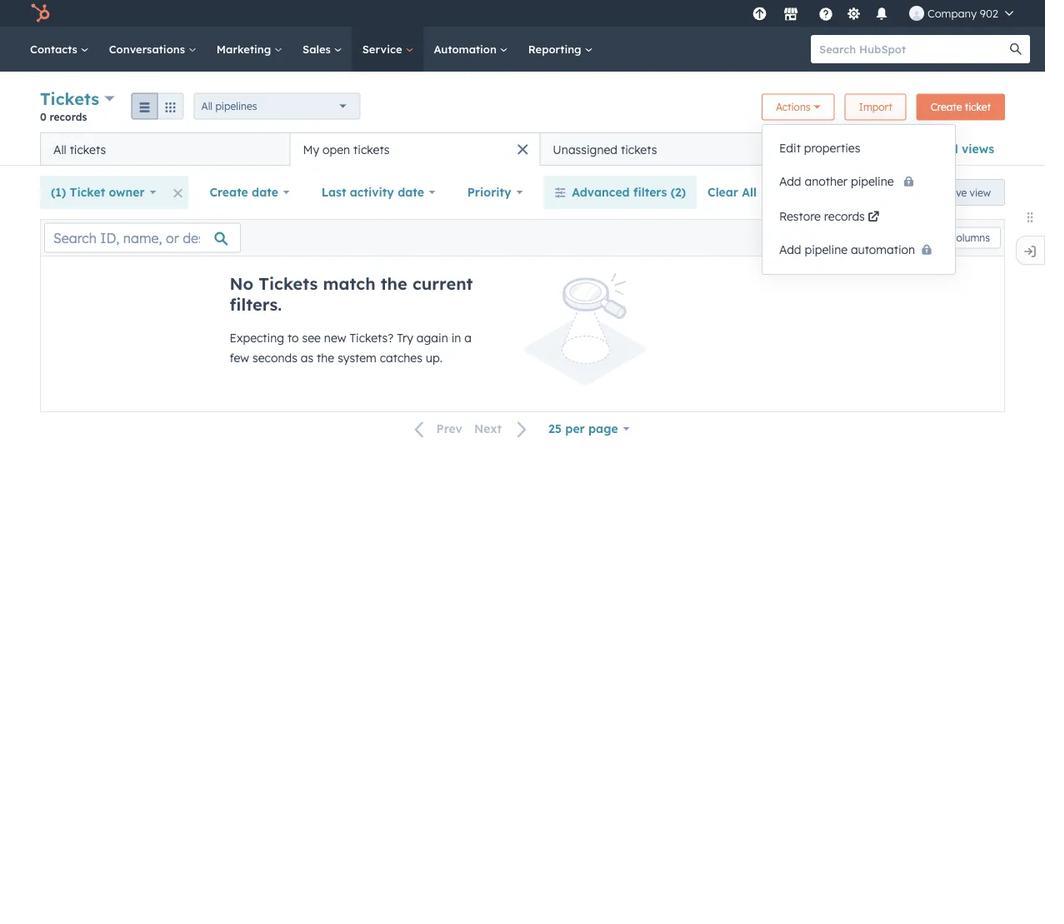 Task type: describe. For each thing, give the bounding box(es) containing it.
pagination navigation
[[405, 418, 538, 440]]

save view
[[944, 186, 991, 199]]

see
[[302, 331, 321, 345]]

all inside clear all button
[[742, 185, 757, 200]]

(3/5)
[[883, 142, 912, 156]]

to
[[287, 331, 299, 345]]

Search ID, name, or description search field
[[44, 223, 241, 253]]

no
[[230, 273, 254, 294]]

views
[[962, 142, 994, 156]]

group inside the tickets banner
[[131, 93, 184, 120]]

in
[[451, 331, 461, 345]]

create ticket
[[931, 101, 991, 113]]

25
[[548, 422, 562, 436]]

edit for edit columns
[[930, 232, 948, 244]]

clear all button
[[697, 176, 768, 209]]

clear
[[708, 185, 738, 200]]

marketing
[[217, 42, 274, 56]]

the inside no tickets match the current filters.
[[381, 273, 407, 294]]

another
[[805, 174, 848, 189]]

902
[[980, 6, 998, 20]]

add view (3/5) button
[[797, 133, 932, 166]]

open
[[323, 142, 350, 157]]

my
[[303, 142, 319, 157]]

up.
[[426, 351, 442, 365]]

25 per page
[[548, 422, 618, 436]]

marketing link
[[207, 27, 293, 72]]

marketplaces button
[[773, 0, 808, 27]]

next
[[474, 422, 502, 436]]

automation
[[434, 42, 500, 56]]

add another pipeline
[[779, 174, 897, 189]]

new
[[324, 331, 346, 345]]

add view (3/5)
[[826, 142, 912, 156]]

tickets button
[[40, 87, 115, 111]]

edit columns button
[[919, 227, 1001, 249]]

conversations
[[109, 42, 188, 56]]

my open tickets
[[303, 142, 390, 157]]

last
[[321, 185, 346, 200]]

add for add view (3/5)
[[826, 142, 849, 156]]

seconds
[[252, 351, 297, 365]]

restore records link
[[763, 200, 955, 233]]

upgrade link
[[749, 5, 770, 22]]

create for create ticket
[[931, 101, 962, 113]]

(1)
[[51, 185, 66, 200]]

advanced filters (2)
[[572, 185, 686, 200]]

try
[[397, 331, 413, 345]]

date inside popup button
[[398, 185, 424, 200]]

filters.
[[230, 294, 282, 315]]

sales link
[[293, 27, 352, 72]]

add for add another pipeline
[[779, 174, 801, 189]]

Search HubSpot search field
[[811, 35, 1015, 63]]

clear all
[[708, 185, 757, 200]]

as
[[301, 351, 313, 365]]

actions button
[[762, 94, 835, 120]]

page
[[588, 422, 618, 436]]

edit for edit properties
[[779, 141, 801, 155]]

hubspot link
[[20, 3, 63, 23]]

edit properties
[[779, 141, 860, 155]]

tickets inside no tickets match the current filters.
[[259, 273, 318, 294]]

the inside expecting to see new tickets? try again in a few seconds as the system catches up.
[[317, 351, 334, 365]]

view for save
[[970, 186, 991, 199]]

service
[[362, 42, 405, 56]]

properties
[[804, 141, 860, 155]]

pipelines
[[215, 100, 257, 113]]

prev button
[[405, 418, 468, 440]]

company
[[927, 6, 977, 20]]

notifications button
[[867, 0, 896, 27]]

match
[[323, 273, 376, 294]]

upgrade image
[[752, 7, 767, 22]]

all pipelines button
[[194, 93, 360, 120]]

edit properties link
[[763, 132, 955, 165]]

unassigned tickets button
[[540, 133, 790, 166]]

few
[[230, 351, 249, 365]]

my open tickets button
[[290, 133, 540, 166]]

reporting link
[[518, 27, 603, 72]]

again
[[417, 331, 448, 345]]

save
[[944, 186, 967, 199]]

all for all views
[[943, 142, 958, 156]]

all for all tickets
[[53, 142, 66, 157]]

current
[[412, 273, 473, 294]]

last activity date
[[321, 185, 424, 200]]

expecting to see new tickets? try again in a few seconds as the system catches up.
[[230, 331, 472, 365]]

marketplaces image
[[783, 8, 798, 23]]

add for add pipeline automation
[[779, 242, 801, 257]]

tickets banner
[[40, 87, 1005, 133]]

add pipeline automation button
[[763, 233, 955, 268]]

all tickets button
[[40, 133, 290, 166]]

priority
[[467, 185, 511, 200]]



Task type: locate. For each thing, give the bounding box(es) containing it.
2 tickets from the left
[[353, 142, 390, 157]]

create date
[[209, 185, 278, 200]]

0 vertical spatial create
[[931, 101, 962, 113]]

help image
[[818, 8, 833, 23]]

view right save
[[970, 186, 991, 199]]

25 per page button
[[538, 413, 640, 446]]

actions
[[776, 101, 810, 113]]

0 vertical spatial records
[[50, 110, 87, 123]]

columns
[[951, 232, 990, 244]]

company 902
[[927, 6, 998, 20]]

advanced
[[572, 185, 630, 200]]

group
[[131, 93, 184, 120]]

(1) ticket owner button
[[40, 176, 167, 209]]

2 date from the left
[[398, 185, 424, 200]]

create down all tickets button
[[209, 185, 248, 200]]

add pipeline automation
[[779, 242, 915, 257]]

view inside button
[[970, 186, 991, 199]]

1 vertical spatial records
[[824, 209, 865, 223]]

a
[[464, 331, 472, 345]]

0 vertical spatial edit
[[779, 141, 801, 155]]

service link
[[352, 27, 424, 72]]

activity
[[350, 185, 394, 200]]

records
[[50, 110, 87, 123], [824, 209, 865, 223]]

date inside popup button
[[252, 185, 278, 200]]

1 horizontal spatial records
[[824, 209, 865, 223]]

all for all pipelines
[[201, 100, 213, 113]]

edit down actions
[[779, 141, 801, 155]]

0 horizontal spatial the
[[317, 351, 334, 365]]

0 vertical spatial tickets
[[40, 88, 99, 109]]

1 vertical spatial the
[[317, 351, 334, 365]]

0 horizontal spatial tickets
[[40, 88, 99, 109]]

automation
[[851, 242, 915, 257]]

ticket
[[70, 185, 105, 200]]

notifications image
[[874, 8, 889, 23]]

all left pipelines
[[201, 100, 213, 113]]

1 vertical spatial tickets
[[259, 273, 318, 294]]

per
[[565, 422, 585, 436]]

tickets?
[[349, 331, 394, 345]]

1 horizontal spatial tickets
[[353, 142, 390, 157]]

pipeline down add view (3/5)
[[851, 174, 894, 189]]

settings image
[[846, 7, 861, 22]]

view left "(3/5)"
[[852, 142, 879, 156]]

catches
[[380, 351, 422, 365]]

pipeline
[[851, 174, 894, 189], [805, 242, 848, 257]]

search image
[[1010, 43, 1022, 55]]

automation link
[[424, 27, 518, 72]]

0 records
[[40, 110, 87, 123]]

0 horizontal spatial create
[[209, 185, 248, 200]]

no tickets match the current filters.
[[230, 273, 473, 315]]

export
[[867, 232, 898, 244]]

tickets
[[70, 142, 106, 157], [353, 142, 390, 157], [621, 142, 657, 157]]

the right as
[[317, 351, 334, 365]]

add inside "popup button"
[[826, 142, 849, 156]]

2 horizontal spatial tickets
[[621, 142, 657, 157]]

3 tickets from the left
[[621, 142, 657, 157]]

import
[[859, 101, 892, 113]]

records for restore records
[[824, 209, 865, 223]]

create left ticket
[[931, 101, 962, 113]]

tickets right no
[[259, 273, 318, 294]]

all inside all views 'link'
[[943, 142, 958, 156]]

all down 0 records
[[53, 142, 66, 157]]

all inside all tickets button
[[53, 142, 66, 157]]

help button
[[812, 0, 840, 27]]

0 horizontal spatial pipeline
[[805, 242, 848, 257]]

view inside "popup button"
[[852, 142, 879, 156]]

all left views at the top of the page
[[943, 142, 958, 156]]

pipeline down restore records
[[805, 242, 848, 257]]

1 horizontal spatial edit
[[930, 232, 948, 244]]

search button
[[1002, 35, 1030, 63]]

0 vertical spatial the
[[381, 273, 407, 294]]

mateo roberts image
[[909, 6, 924, 21]]

all pipelines
[[201, 100, 257, 113]]

save view button
[[915, 179, 1005, 206]]

0 horizontal spatial tickets
[[70, 142, 106, 157]]

edit columns
[[930, 232, 990, 244]]

the
[[381, 273, 407, 294], [317, 351, 334, 365]]

create inside create date popup button
[[209, 185, 248, 200]]

tickets inside popup button
[[40, 88, 99, 109]]

records for 0 records
[[50, 110, 87, 123]]

0 horizontal spatial records
[[50, 110, 87, 123]]

0 vertical spatial add
[[826, 142, 849, 156]]

1 horizontal spatial pipeline
[[851, 174, 894, 189]]

all right clear at right top
[[742, 185, 757, 200]]

the right match
[[381, 273, 407, 294]]

add another pipeline button
[[763, 165, 955, 200]]

create inside create ticket button
[[931, 101, 962, 113]]

company 902 menu
[[747, 0, 1025, 27]]

last activity date button
[[311, 176, 446, 209]]

2 vertical spatial add
[[779, 242, 801, 257]]

0 horizontal spatial edit
[[779, 141, 801, 155]]

tickets inside button
[[621, 142, 657, 157]]

hubspot image
[[30, 3, 50, 23]]

edit
[[779, 141, 801, 155], [930, 232, 948, 244]]

1 vertical spatial create
[[209, 185, 248, 200]]

all inside all pipelines popup button
[[201, 100, 213, 113]]

create ticket button
[[916, 94, 1005, 120]]

unassigned tickets
[[553, 142, 657, 157]]

advanced filters (2) button
[[544, 176, 697, 209]]

restore records
[[779, 209, 865, 223]]

(2)
[[671, 185, 686, 200]]

add
[[826, 142, 849, 156], [779, 174, 801, 189], [779, 242, 801, 257]]

0 vertical spatial pipeline
[[851, 174, 894, 189]]

1 date from the left
[[252, 185, 278, 200]]

next button
[[468, 418, 538, 440]]

edit left the columns
[[930, 232, 948, 244]]

records up 'add pipeline automation' at the right of the page
[[824, 209, 865, 223]]

unassigned
[[553, 142, 618, 157]]

expecting
[[230, 331, 284, 345]]

priority button
[[456, 176, 534, 209]]

all views
[[943, 142, 994, 156]]

contacts
[[30, 42, 81, 56]]

reporting
[[528, 42, 585, 56]]

1 vertical spatial edit
[[930, 232, 948, 244]]

tickets down 0 records
[[70, 142, 106, 157]]

export button
[[856, 227, 909, 249]]

all views link
[[932, 133, 1005, 166]]

0 horizontal spatial view
[[852, 142, 879, 156]]

system
[[338, 351, 377, 365]]

0
[[40, 110, 47, 123]]

date left last
[[252, 185, 278, 200]]

edit inside button
[[930, 232, 948, 244]]

1 horizontal spatial view
[[970, 186, 991, 199]]

tickets for unassigned tickets
[[621, 142, 657, 157]]

1 vertical spatial pipeline
[[805, 242, 848, 257]]

ticket
[[965, 101, 991, 113]]

contacts link
[[20, 27, 99, 72]]

conversations link
[[99, 27, 207, 72]]

all tickets
[[53, 142, 106, 157]]

1 horizontal spatial date
[[398, 185, 424, 200]]

prev
[[436, 422, 462, 436]]

date right activity
[[398, 185, 424, 200]]

1 vertical spatial add
[[779, 174, 801, 189]]

1 horizontal spatial tickets
[[259, 273, 318, 294]]

records inside the tickets banner
[[50, 110, 87, 123]]

company 902 button
[[899, 0, 1023, 27]]

1 tickets from the left
[[70, 142, 106, 157]]

tickets for all tickets
[[70, 142, 106, 157]]

filters
[[633, 185, 667, 200]]

tickets up 0 records
[[40, 88, 99, 109]]

owner
[[109, 185, 145, 200]]

(1) ticket owner
[[51, 185, 145, 200]]

create for create date
[[209, 185, 248, 200]]

1 vertical spatial view
[[970, 186, 991, 199]]

tickets right "open"
[[353, 142, 390, 157]]

1 horizontal spatial the
[[381, 273, 407, 294]]

1 horizontal spatial create
[[931, 101, 962, 113]]

records right 0
[[50, 110, 87, 123]]

tickets
[[40, 88, 99, 109], [259, 273, 318, 294]]

0 horizontal spatial date
[[252, 185, 278, 200]]

tickets up the advanced filters (2)
[[621, 142, 657, 157]]

records inside restore records link
[[824, 209, 865, 223]]

settings link
[[843, 5, 864, 22]]

view for add
[[852, 142, 879, 156]]

0 vertical spatial view
[[852, 142, 879, 156]]



Task type: vqa. For each thing, say whether or not it's contained in the screenshot.
the right i
no



